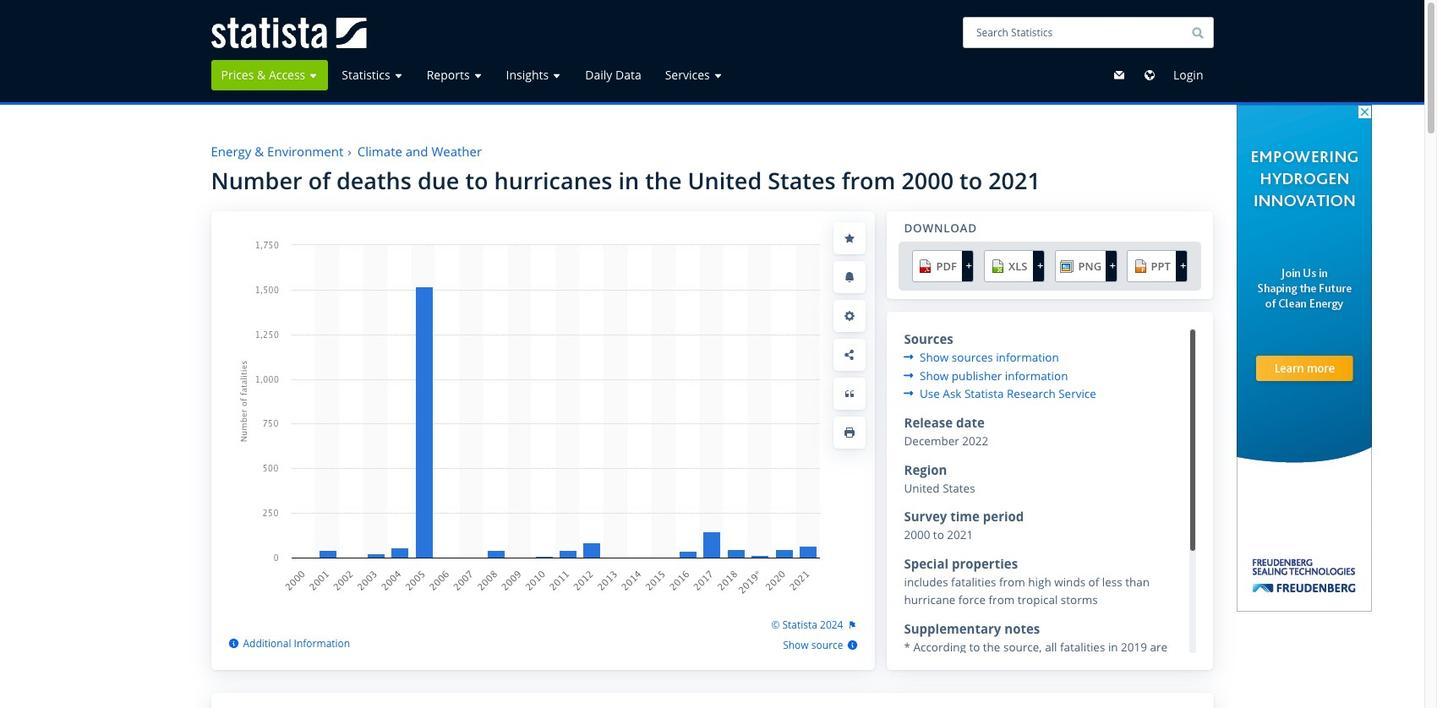 Task type: locate. For each thing, give the bounding box(es) containing it.
2000 up download
[[902, 165, 954, 196]]

show
[[920, 350, 949, 365], [920, 368, 949, 384], [783, 638, 809, 652]]

our expert newsletter image
[[1112, 68, 1126, 82]]

storms inside supplementary notes * according to the source, all fatalities in 2019 are from storms that did not make landfall in the u.s.. this statistic was compiled using several releases of the publication.
[[933, 658, 970, 673]]

statistic
[[929, 676, 969, 692]]

1 horizontal spatial fatalities
[[1060, 640, 1105, 655]]

None search field
[[963, 17, 1214, 48]]

+ inside png +
[[1110, 258, 1116, 273]]

source,
[[1003, 640, 1042, 655]]

show up use
[[920, 368, 949, 384]]

1 vertical spatial information
[[1005, 368, 1068, 384]]

+ for xls +
[[1037, 258, 1043, 273]]

of down "u.s.."
[[1167, 676, 1178, 692]]

energy & environment › climate and weather
[[211, 143, 482, 160]]

None submit
[[1163, 60, 1214, 90]]

storms up statistic
[[933, 658, 970, 673]]

from up add favorite image at top right
[[842, 165, 896, 196]]

+ for png +
[[1110, 258, 1116, 273]]

2019
[[1121, 640, 1147, 655]]

3 + from the left
[[1110, 258, 1116, 273]]

& for energy
[[255, 143, 264, 160]]

+ right xls
[[1037, 258, 1043, 273]]

to inside survey time period 2000 to 2021
[[933, 528, 944, 543]]

show inside button
[[920, 350, 949, 365]]

2 vertical spatial show
[[783, 638, 809, 652]]

1 vertical spatial statista
[[782, 618, 817, 632]]

show down © statista 2024
[[783, 638, 809, 652]]

force
[[958, 593, 986, 608]]

citation image
[[843, 387, 857, 400]]

notes
[[1005, 620, 1040, 637]]

250
[[262, 508, 279, 518]]

united
[[688, 165, 762, 196], [904, 481, 940, 496]]

from
[[842, 165, 896, 196], [999, 575, 1025, 590], [989, 593, 1015, 608], [904, 658, 930, 673]]

0 horizontal spatial 2021
[[947, 528, 973, 543]]

1 horizontal spatial statista
[[964, 387, 1004, 402]]

show for show source
[[783, 638, 809, 652]]

daily
[[585, 67, 612, 83]]

states inside 'region united states'
[[943, 481, 975, 496]]

of inside supplementary notes * according to the source, all fatalities in 2019 are from storms that did not make landfall in the u.s.. this statistic was compiled using several releases of the publication.
[[1167, 676, 1178, 692]]

0 vertical spatial storms
[[1061, 593, 1098, 608]]

show for show sources information
[[920, 350, 949, 365]]

4 + from the left
[[1180, 258, 1186, 273]]

statista inside "link"
[[782, 618, 817, 632]]

+ inside ppt +
[[1180, 258, 1186, 273]]

& inside hurricane-related number of fatalities in the u.s. 2000-2021 element
[[255, 143, 264, 160]]

information inside button
[[1005, 368, 1068, 384]]

1 horizontal spatial states
[[943, 481, 975, 496]]

information inside button
[[996, 350, 1059, 365]]

sources
[[904, 331, 953, 348]]

supplementary notes * according to the source, all fatalities in 2019 are from storms that did not make landfall in the u.s.. this statistic was compiled using several releases of the publication.
[[904, 620, 1178, 708]]

0 horizontal spatial statista
[[782, 618, 817, 632]]

information
[[996, 350, 1059, 365], [1005, 368, 1068, 384]]

tropical
[[1018, 593, 1058, 608]]

less
[[1102, 575, 1122, 590]]

make
[[1038, 658, 1068, 673]]

of down environment
[[308, 165, 330, 196]]

0 vertical spatial 2021
[[988, 165, 1041, 196]]

in right hurricanes
[[618, 165, 639, 196]]

2000
[[902, 165, 954, 196], [904, 528, 930, 543]]

show publisher information
[[917, 368, 1068, 384]]

to
[[465, 165, 488, 196], [960, 165, 982, 196], [933, 528, 944, 543], [969, 640, 980, 655]]

in
[[618, 165, 639, 196], [1108, 640, 1118, 655], [1113, 658, 1123, 673]]

show inside button
[[920, 368, 949, 384]]

in left 2019 in the bottom right of the page
[[1108, 640, 1118, 655]]

1 vertical spatial 2000
[[904, 528, 930, 543]]

1,750
[[255, 240, 279, 250]]

1 vertical spatial states
[[943, 481, 975, 496]]

show down sources
[[920, 350, 949, 365]]

0 horizontal spatial fatalities
[[951, 575, 996, 590]]

& right prices
[[257, 67, 266, 83]]

statistics button
[[332, 60, 413, 90]]

0 horizontal spatial united
[[688, 165, 762, 196]]

500
[[262, 463, 279, 473]]

number of deaths due to hurricanes in the united states from 2000 to 2021
[[211, 165, 1041, 196]]

2 horizontal spatial of
[[1167, 676, 1178, 692]]

energy & environment link
[[211, 143, 343, 160]]

0 vertical spatial show
[[920, 350, 949, 365]]

use ask statista research service
[[917, 387, 1096, 402]]

several
[[1079, 676, 1117, 692]]

to inside supplementary notes * according to the source, all fatalities in 2019 are from storms that did not make landfall in the u.s.. this statistic was compiled using several releases of the publication.
[[969, 640, 980, 655]]

+ inside pdf +
[[966, 258, 972, 273]]

fatalities up landfall
[[1060, 640, 1105, 655]]

+ right png
[[1110, 258, 1116, 273]]

2 + from the left
[[1037, 258, 1043, 273]]

than
[[1125, 575, 1150, 590]]

information
[[294, 636, 350, 651]]

0 horizontal spatial storms
[[933, 658, 970, 673]]

download
[[904, 220, 977, 235]]

0 vertical spatial united
[[688, 165, 762, 196]]

+ right the pdf at the top
[[966, 258, 972, 273]]

to down weather
[[465, 165, 488, 196]]

1 vertical spatial &
[[255, 143, 264, 160]]

&
[[257, 67, 266, 83], [255, 143, 264, 160]]

1 vertical spatial fatalities
[[1060, 640, 1105, 655]]

using
[[1048, 676, 1077, 692]]

and
[[406, 143, 428, 160]]

0 horizontal spatial states
[[768, 165, 836, 196]]

in down 2019 in the bottom right of the page
[[1113, 658, 1123, 673]]

& right energy on the left of page
[[255, 143, 264, 160]]

daily data
[[585, 67, 641, 83]]

1 vertical spatial storms
[[933, 658, 970, 673]]

from up this
[[904, 658, 930, 673]]

1 vertical spatial united
[[904, 481, 940, 496]]

+
[[966, 258, 972, 273], [1037, 258, 1043, 273], [1110, 258, 1116, 273], [1180, 258, 1186, 273]]

0 vertical spatial information
[[996, 350, 1059, 365]]

landfall
[[1071, 658, 1110, 673]]

+ for ppt +
[[1180, 258, 1186, 273]]

the
[[645, 165, 682, 196], [983, 640, 1000, 655], [1126, 658, 1143, 673], [904, 695, 922, 708]]

insights button
[[496, 60, 572, 90]]

png +
[[1078, 258, 1116, 274]]

+ inside 'xls +'
[[1037, 258, 1043, 273]]

to up that
[[969, 640, 980, 655]]

1 vertical spatial 2021
[[947, 528, 973, 543]]

winds
[[1054, 575, 1086, 590]]

to for period
[[933, 528, 944, 543]]

fatalities inside special properties includes fatalities from high winds of less than hurricane force from tropical storms
[[951, 575, 996, 590]]

1 horizontal spatial storms
[[1061, 593, 1098, 608]]

1,250
[[255, 329, 279, 339]]

statistics
[[342, 67, 390, 83]]

states
[[768, 165, 836, 196], [943, 481, 975, 496]]

2021
[[988, 165, 1041, 196], [947, 528, 973, 543]]

publication.
[[924, 695, 987, 708]]

1 vertical spatial in
[[1108, 640, 1118, 655]]

statista down show publisher information button
[[964, 387, 1004, 402]]

ask
[[943, 387, 962, 402]]

publisher
[[952, 368, 1002, 384]]

1 horizontal spatial of
[[1088, 575, 1099, 590]]

xls
[[1009, 258, 1027, 274]]

united inside 'region united states'
[[904, 481, 940, 496]]

+ right ppt
[[1180, 258, 1186, 273]]

fatalities
[[951, 575, 996, 590], [1060, 640, 1105, 655]]

compiled
[[996, 676, 1045, 692]]

was
[[972, 676, 993, 692]]

not
[[1017, 658, 1035, 673]]

did
[[998, 658, 1014, 673]]

0 vertical spatial &
[[257, 67, 266, 83]]

december
[[904, 434, 959, 449]]

storms
[[1061, 593, 1098, 608], [933, 658, 970, 673]]

storms down winds
[[1061, 593, 1098, 608]]

region united states
[[904, 461, 975, 496]]

& inside popup button
[[257, 67, 266, 83]]

0 vertical spatial fatalities
[[951, 575, 996, 590]]

statista up show source
[[782, 618, 817, 632]]

to down the survey
[[933, 528, 944, 543]]

high
[[1028, 575, 1051, 590]]

fatalities up force
[[951, 575, 996, 590]]

show source
[[783, 638, 843, 652]]

2 vertical spatial of
[[1167, 676, 1178, 692]]

0 vertical spatial of
[[308, 165, 330, 196]]

2000 down the survey
[[904, 528, 930, 543]]

1 horizontal spatial 2021
[[988, 165, 1041, 196]]

research alerts image
[[843, 270, 857, 284]]

1 horizontal spatial united
[[904, 481, 940, 496]]

services button
[[655, 60, 733, 90]]

1 + from the left
[[966, 258, 972, 273]]

*
[[904, 640, 910, 655]]

search for content image
[[1190, 25, 1205, 40]]

from right force
[[989, 593, 1015, 608]]

of left less
[[1088, 575, 1099, 590]]

statista
[[964, 387, 1004, 402], [782, 618, 817, 632]]

insights
[[506, 67, 549, 83]]

Search text field
[[963, 17, 1214, 48]]

services
[[665, 67, 710, 83]]

1 vertical spatial show
[[920, 368, 949, 384]]

1 vertical spatial of
[[1088, 575, 1099, 590]]



Task type: vqa. For each thing, say whether or not it's contained in the screenshot.
bottom storms
yes



Task type: describe. For each thing, give the bounding box(es) containing it.
reports button
[[417, 60, 492, 90]]

750
[[262, 418, 279, 428]]

this
[[904, 676, 926, 692]]

use ask statista research service link
[[904, 386, 1096, 404]]

information for show publisher information
[[1005, 368, 1068, 384]]

select language image
[[1143, 68, 1156, 82]]

to for deaths
[[465, 165, 488, 196]]

0 vertical spatial statista
[[964, 387, 1004, 402]]

share on social media image
[[843, 348, 857, 361]]

data
[[615, 67, 641, 83]]

properties
[[952, 555, 1018, 572]]

0 vertical spatial in
[[618, 165, 639, 196]]

environment
[[267, 143, 343, 160]]

due
[[418, 165, 459, 196]]

according
[[913, 640, 966, 655]]

to for *
[[969, 640, 980, 655]]

number
[[211, 165, 302, 196]]

statista homepage image
[[211, 17, 366, 48]]

from left high
[[999, 575, 1025, 590]]

xls +
[[1009, 258, 1043, 274]]

additional information button
[[228, 636, 350, 651]]

prices & access button
[[211, 60, 328, 90]]

u.s..
[[1146, 658, 1170, 673]]

climate
[[357, 143, 402, 160]]

pdf +
[[936, 258, 972, 274]]

energy
[[211, 143, 251, 160]]

show for show publisher information
[[920, 368, 949, 384]]

2000 inside survey time period 2000 to 2021
[[904, 528, 930, 543]]

that
[[973, 658, 995, 673]]

source
[[811, 638, 843, 652]]

information for show sources information
[[996, 350, 1059, 365]]

& for prices
[[257, 67, 266, 83]]

release
[[904, 414, 953, 431]]

sources
[[952, 350, 993, 365]]

prices & access
[[221, 67, 305, 83]]

fatalities inside supplementary notes * according to the source, all fatalities in 2019 are from storms that did not make landfall in the u.s.. this statistic was compiled using several releases of the publication.
[[1060, 640, 1105, 655]]

includes
[[904, 575, 948, 590]]

release date december 2022
[[904, 414, 988, 449]]

© statista 2024
[[771, 618, 843, 632]]

1,000
[[255, 374, 279, 384]]

statista logo link
[[211, 17, 366, 48]]

weather
[[431, 143, 482, 160]]

›
[[348, 143, 352, 160]]

research
[[1007, 387, 1056, 402]]

service
[[1059, 387, 1096, 402]]

0 horizontal spatial of
[[308, 165, 330, 196]]

show publisher information button
[[904, 368, 1068, 384]]

hurricane-related number of fatalities in the u.s. 2000-2021 element
[[205, 105, 1219, 708]]

2021 inside survey time period 2000 to 2021
[[947, 528, 973, 543]]

access
[[269, 67, 305, 83]]

ppt +
[[1151, 258, 1186, 274]]

ppt
[[1151, 258, 1171, 274]]

0
[[273, 552, 279, 563]]

of inside special properties includes fatalities from high winds of less than hurricane force from tropical storms
[[1088, 575, 1099, 590]]

hurricanes
[[494, 165, 612, 196]]

0 vertical spatial states
[[768, 165, 836, 196]]

reports
[[427, 67, 470, 83]]

additional
[[243, 636, 291, 651]]

region
[[904, 461, 947, 478]]

to up download
[[960, 165, 982, 196]]

2022
[[962, 434, 988, 449]]

show sources information button
[[904, 349, 1059, 365]]

png
[[1078, 258, 1102, 274]]

period
[[983, 508, 1024, 525]]

daily data button
[[575, 60, 652, 90]]

2 vertical spatial in
[[1113, 658, 1123, 673]]

settings image
[[843, 309, 857, 323]]

climate and weather link
[[357, 143, 482, 160]]

special properties includes fatalities from high winds of less than hurricane force from tropical storms
[[904, 555, 1150, 608]]

add favorite image
[[843, 231, 857, 245]]

show source button
[[783, 638, 858, 652]]

0 vertical spatial 2000
[[902, 165, 954, 196]]

2024
[[820, 618, 843, 632]]

survey
[[904, 508, 947, 525]]

from inside supplementary notes * according to the source, all fatalities in 2019 are from storms that did not make landfall in the u.s.. this statistic was compiled using several releases of the publication.
[[904, 658, 930, 673]]

all
[[1045, 640, 1057, 655]]

additional information
[[243, 636, 350, 651]]

are
[[1150, 640, 1168, 655]]

supplementary
[[904, 620, 1001, 637]]

print image
[[843, 426, 857, 439]]

special
[[904, 555, 949, 572]]

storms inside special properties includes fatalities from high winds of less than hurricane force from tropical storms
[[1061, 593, 1098, 608]]

hurricane
[[904, 593, 956, 608]]

pdf
[[936, 258, 957, 274]]

advertisement region
[[1236, 105, 1372, 612]]

time
[[950, 508, 980, 525]]

©
[[771, 618, 780, 632]]

+ for pdf +
[[966, 258, 972, 273]]

survey time period 2000 to 2021
[[904, 508, 1024, 543]]

deaths
[[336, 165, 412, 196]]

releases
[[1120, 676, 1164, 692]]

prices
[[221, 67, 254, 83]]

show sources information
[[917, 350, 1059, 365]]



